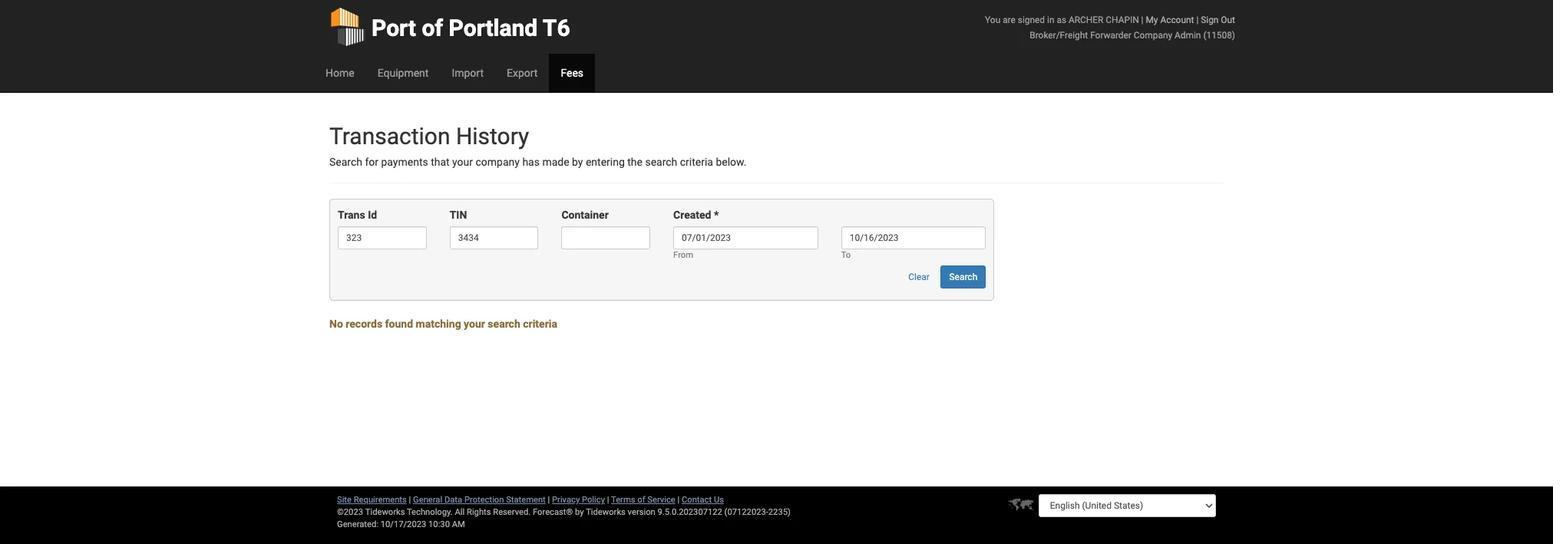 Task type: describe. For each thing, give the bounding box(es) containing it.
site requirements | general data protection statement | privacy policy | terms of service | contact us ©2023 tideworks technology. all rights reserved. forecast® by tideworks version 9.5.0.202307122 (07122023-2235) generated: 10/17/2023 10:30 am
[[337, 495, 791, 530]]

terms
[[611, 495, 635, 505]]

protection
[[464, 495, 504, 505]]

as
[[1057, 15, 1066, 25]]

sign out link
[[1201, 15, 1235, 25]]

data
[[444, 495, 462, 505]]

your inside transaction history search for payments that your company has made by entering the search criteria below.
[[452, 156, 473, 168]]

account
[[1160, 15, 1194, 25]]

export button
[[495, 54, 549, 92]]

tideworks
[[586, 507, 626, 517]]

out
[[1221, 15, 1235, 25]]

port of portland t6 link
[[329, 0, 570, 54]]

company
[[1134, 30, 1172, 41]]

t6
[[543, 15, 570, 41]]

equipment button
[[366, 54, 440, 92]]

rights
[[467, 507, 491, 517]]

for
[[365, 156, 379, 168]]

10:30
[[428, 520, 450, 530]]

*
[[714, 209, 719, 221]]

broker/freight
[[1030, 30, 1088, 41]]

that
[[431, 156, 450, 168]]

portland
[[449, 15, 538, 41]]

requirements
[[354, 495, 407, 505]]

matching
[[416, 318, 461, 330]]

from
[[673, 251, 693, 261]]

technology.
[[407, 507, 453, 517]]

criteria inside transaction history search for payments that your company has made by entering the search criteria below.
[[680, 156, 713, 168]]

2235)
[[768, 507, 791, 517]]

search inside button
[[949, 272, 978, 283]]

trans
[[338, 209, 365, 221]]

| left general
[[409, 495, 411, 505]]

export
[[507, 67, 538, 79]]

service
[[647, 495, 675, 505]]

found
[[385, 318, 413, 330]]

10/17/2023
[[381, 520, 426, 530]]

0 horizontal spatial search
[[488, 318, 520, 330]]

search inside transaction history search for payments that your company has made by entering the search criteria below.
[[329, 156, 362, 168]]

site requirements link
[[337, 495, 407, 505]]

by inside transaction history search for payments that your company has made by entering the search criteria below.
[[572, 156, 583, 168]]

container
[[562, 209, 609, 221]]

| left sign
[[1196, 15, 1199, 25]]

no
[[329, 318, 343, 330]]

you
[[985, 15, 1001, 25]]

0 horizontal spatial criteria
[[523, 318, 557, 330]]

Trans Id text field
[[338, 227, 427, 250]]

no records found matching your search criteria
[[329, 318, 557, 330]]

am
[[452, 520, 465, 530]]

signed
[[1018, 15, 1045, 25]]

records
[[346, 318, 382, 330]]

home button
[[314, 54, 366, 92]]

contact
[[682, 495, 712, 505]]

the
[[627, 156, 643, 168]]

MM/dd/yyyy text field
[[841, 227, 986, 250]]

home
[[326, 67, 354, 79]]

general data protection statement link
[[413, 495, 546, 505]]

entering
[[586, 156, 625, 168]]

reserved.
[[493, 507, 531, 517]]



Task type: locate. For each thing, give the bounding box(es) containing it.
| left my
[[1141, 15, 1144, 25]]

sign
[[1201, 15, 1219, 25]]

9.5.0.202307122
[[658, 507, 722, 517]]

transaction
[[329, 123, 450, 150]]

import button
[[440, 54, 495, 92]]

of inside site requirements | general data protection statement | privacy policy | terms of service | contact us ©2023 tideworks technology. all rights reserved. forecast® by tideworks version 9.5.0.202307122 (07122023-2235) generated: 10/17/2023 10:30 am
[[637, 495, 645, 505]]

TIN text field
[[450, 227, 538, 250]]

criteria
[[680, 156, 713, 168], [523, 318, 557, 330]]

search
[[645, 156, 677, 168], [488, 318, 520, 330]]

of up version
[[637, 495, 645, 505]]

Container text field
[[562, 227, 650, 250]]

0 horizontal spatial search
[[329, 156, 362, 168]]

search right matching
[[488, 318, 520, 330]]

0 vertical spatial of
[[422, 15, 443, 41]]

contact us link
[[682, 495, 724, 505]]

0 vertical spatial criteria
[[680, 156, 713, 168]]

(07122023-
[[724, 507, 768, 517]]

policy
[[582, 495, 605, 505]]

search inside transaction history search for payments that your company has made by entering the search criteria below.
[[645, 156, 677, 168]]

you are signed in as archer chapin | my account | sign out broker/freight forwarder company admin (11508)
[[985, 15, 1235, 41]]

site
[[337, 495, 352, 505]]

in
[[1047, 15, 1054, 25]]

search right the
[[645, 156, 677, 168]]

admin
[[1175, 30, 1201, 41]]

has
[[522, 156, 540, 168]]

1 horizontal spatial search
[[949, 272, 978, 283]]

terms of service link
[[611, 495, 675, 505]]

trans id
[[338, 209, 377, 221]]

Created * text field
[[673, 227, 818, 250]]

version
[[628, 507, 655, 517]]

are
[[1003, 15, 1016, 25]]

by right made
[[572, 156, 583, 168]]

created *
[[673, 209, 719, 221]]

history
[[456, 123, 529, 150]]

payments
[[381, 156, 428, 168]]

clear button
[[900, 266, 938, 289]]

chapin
[[1106, 15, 1139, 25]]

by
[[572, 156, 583, 168], [575, 507, 584, 517]]

0 horizontal spatial of
[[422, 15, 443, 41]]

id
[[368, 209, 377, 221]]

search button
[[941, 266, 986, 289]]

©2023 tideworks
[[337, 507, 405, 517]]

clear
[[908, 272, 930, 283]]

fees
[[561, 67, 584, 79]]

to
[[841, 251, 851, 261]]

general
[[413, 495, 442, 505]]

| up forecast® at the left bottom of page
[[548, 495, 550, 505]]

privacy
[[552, 495, 580, 505]]

all
[[455, 507, 465, 517]]

|
[[1141, 15, 1144, 25], [1196, 15, 1199, 25], [409, 495, 411, 505], [548, 495, 550, 505], [607, 495, 609, 505], [678, 495, 680, 505]]

us
[[714, 495, 724, 505]]

1 vertical spatial search
[[488, 318, 520, 330]]

1 vertical spatial your
[[464, 318, 485, 330]]

of right port
[[422, 15, 443, 41]]

0 vertical spatial by
[[572, 156, 583, 168]]

of
[[422, 15, 443, 41], [637, 495, 645, 505]]

0 vertical spatial your
[[452, 156, 473, 168]]

transaction history search for payments that your company has made by entering the search criteria below.
[[329, 123, 747, 168]]

of inside 'link'
[[422, 15, 443, 41]]

generated:
[[337, 520, 378, 530]]

1 vertical spatial criteria
[[523, 318, 557, 330]]

created
[[673, 209, 711, 221]]

company
[[476, 156, 520, 168]]

1 vertical spatial search
[[949, 272, 978, 283]]

1 vertical spatial by
[[575, 507, 584, 517]]

search left the for
[[329, 156, 362, 168]]

port of portland t6
[[372, 15, 570, 41]]

archer
[[1069, 15, 1104, 25]]

statement
[[506, 495, 546, 505]]

by down privacy policy link
[[575, 507, 584, 517]]

equipment
[[377, 67, 429, 79]]

below.
[[716, 156, 747, 168]]

privacy policy link
[[552, 495, 605, 505]]

by inside site requirements | general data protection statement | privacy policy | terms of service | contact us ©2023 tideworks technology. all rights reserved. forecast® by tideworks version 9.5.0.202307122 (07122023-2235) generated: 10/17/2023 10:30 am
[[575, 507, 584, 517]]

forecast®
[[533, 507, 573, 517]]

1 horizontal spatial search
[[645, 156, 677, 168]]

your right matching
[[464, 318, 485, 330]]

| up the 9.5.0.202307122 at the bottom left of the page
[[678, 495, 680, 505]]

my
[[1146, 15, 1158, 25]]

1 horizontal spatial criteria
[[680, 156, 713, 168]]

tin
[[450, 209, 467, 221]]

import
[[452, 67, 484, 79]]

1 vertical spatial of
[[637, 495, 645, 505]]

forwarder
[[1090, 30, 1132, 41]]

0 vertical spatial search
[[645, 156, 677, 168]]

fees button
[[549, 54, 595, 92]]

(11508)
[[1203, 30, 1235, 41]]

1 horizontal spatial of
[[637, 495, 645, 505]]

your right that at the left top
[[452, 156, 473, 168]]

| up tideworks on the bottom of the page
[[607, 495, 609, 505]]

made
[[542, 156, 569, 168]]

search right clear on the right of the page
[[949, 272, 978, 283]]

port
[[372, 15, 416, 41]]

search
[[329, 156, 362, 168], [949, 272, 978, 283]]

my account link
[[1146, 15, 1194, 25]]

0 vertical spatial search
[[329, 156, 362, 168]]



Task type: vqa. For each thing, say whether or not it's contained in the screenshot.
the Portland
yes



